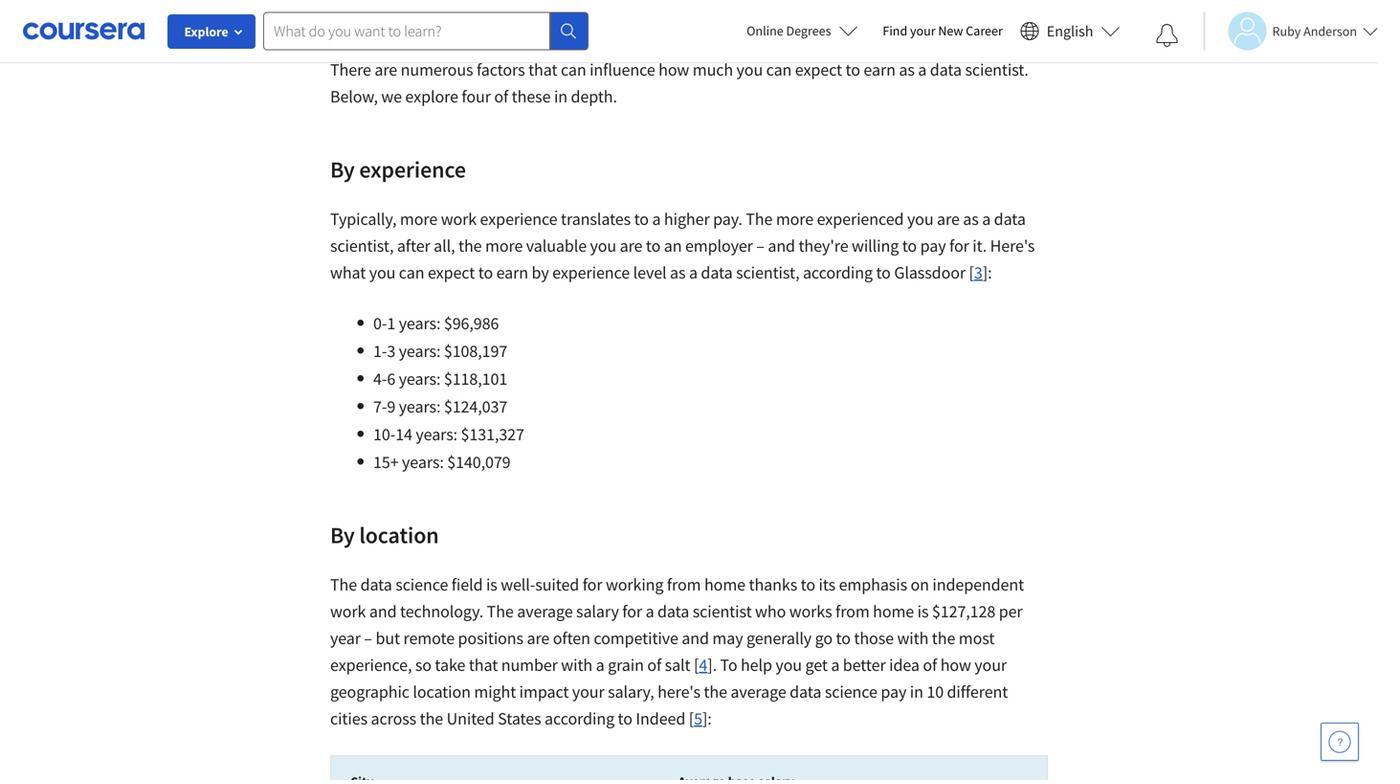 Task type: describe. For each thing, give the bounding box(es) containing it.
you down translates
[[590, 235, 617, 257]]

by experience
[[330, 155, 466, 184]]

1 horizontal spatial more
[[485, 235, 523, 257]]

data up competitive
[[658, 601, 690, 622]]

are up "glassdoor"
[[937, 208, 960, 230]]

united
[[447, 708, 495, 730]]

to left higher
[[634, 208, 649, 230]]

typically, more work experience translates to a higher pay. the more experienced you are as a data scientist, after all, the more valuable you are to an employer – and they're willing to pay for it. here's what you can expect to earn by experience level as a data scientist, according to glassdoor [
[[330, 208, 1035, 283]]

cities
[[330, 708, 368, 730]]

its
[[819, 574, 836, 596]]

average inside the data science field is well-suited for working from home thanks to its emphasis on independent work and technology. the average salary for a data scientist who works from home is $127,128 per year – but remote positions are often competitive and may generally go to those with the most experience, so take that number with a grain of salt [
[[517, 601, 573, 622]]

experience,
[[330, 654, 412, 676]]

0 horizontal spatial more
[[400, 208, 438, 230]]

you inside there are numerous factors that can influence how much you can expect to earn as a data scientist. below, we explore four of these in depth.
[[737, 59, 763, 80]]

works
[[790, 601, 833, 622]]

the inside the data science field is well-suited for working from home thanks to its emphasis on independent work and technology. the average salary for a data scientist who works from home is $127,128 per year – but remote positions are often competitive and may generally go to those with the most experience, so take that number with a grain of salt [
[[932, 628, 956, 649]]

year
[[330, 628, 361, 649]]

by for by experience
[[330, 155, 355, 184]]

years: right 6
[[399, 368, 441, 390]]

0 horizontal spatial your
[[572, 681, 605, 703]]

to left its at bottom
[[801, 574, 816, 596]]

the down ].
[[704, 681, 728, 703]]

0 horizontal spatial home
[[705, 574, 746, 596]]

a inside there are numerous factors that can influence how much you can expect to earn as a data scientist. below, we explore four of these in depth.
[[919, 59, 927, 80]]

here's
[[658, 681, 701, 703]]

in inside there are numerous factors that can influence how much you can expect to earn as a data scientist. below, we explore four of these in depth.
[[554, 86, 568, 107]]

average inside ]. to help you get a better idea of how your geographic location might impact your salary, here's the average data science pay in 10 different cities across the united states according to indeed [
[[731, 681, 787, 703]]

scientist.
[[966, 59, 1029, 80]]

english
[[1047, 22, 1094, 41]]

you right what
[[369, 262, 396, 283]]

7-
[[373, 396, 387, 417]]

[ inside ]. to help you get a better idea of how your geographic location might impact your salary, here's the average data science pay in 10 different cities across the united states according to indeed [
[[689, 708, 694, 730]]

4-
[[373, 368, 387, 390]]

competitive
[[594, 628, 679, 649]]

factors
[[477, 59, 525, 80]]

experienced
[[817, 208, 904, 230]]

1 vertical spatial for
[[583, 574, 603, 596]]

salary
[[576, 601, 619, 622]]

new
[[939, 22, 964, 39]]

in inside ]. to help you get a better idea of how your geographic location might impact your salary, here's the average data science pay in 10 different cities across the united states according to indeed [
[[910, 681, 924, 703]]

well-
[[501, 574, 536, 596]]

to left an in the left of the page
[[646, 235, 661, 257]]

by for by location
[[330, 521, 355, 550]]

a up it.
[[983, 208, 991, 230]]

10-
[[373, 424, 396, 445]]

geographic
[[330, 681, 410, 703]]

to up $96,986
[[478, 262, 493, 283]]

1 vertical spatial the
[[330, 574, 357, 596]]

1 vertical spatial and
[[369, 601, 397, 622]]

online degrees button
[[732, 10, 874, 52]]

four
[[462, 86, 491, 107]]

there
[[330, 59, 371, 80]]

according inside ]. to help you get a better idea of how your geographic location might impact your salary, here's the average data science pay in 10 different cities across the united states according to indeed [
[[545, 708, 615, 730]]

impact
[[520, 681, 569, 703]]

]: for 3 ]:
[[983, 262, 992, 283]]

5
[[694, 708, 703, 730]]

years: down 14 at the bottom of page
[[402, 451, 444, 473]]

independent
[[933, 574, 1025, 596]]

years: right 14 at the bottom of page
[[416, 424, 458, 445]]

a down employer
[[689, 262, 698, 283]]

data down employer
[[701, 262, 733, 283]]

9
[[387, 396, 396, 417]]

– inside the data science field is well-suited for working from home thanks to its emphasis on independent work and technology. the average salary for a data scientist who works from home is $127,128 per year – but remote positions are often competitive and may generally go to those with the most experience, so take that number with a grain of salt [
[[364, 628, 372, 649]]

10
[[927, 681, 944, 703]]

find your new career
[[883, 22, 1003, 39]]

years: right 1
[[399, 313, 441, 334]]

earn inside typically, more work experience translates to a higher pay. the more experienced you are as a data scientist, after all, the more valuable you are to an employer – and they're willing to pay for it. here's what you can expect to earn by experience level as a data scientist, according to glassdoor [
[[497, 262, 529, 283]]

grain
[[608, 654, 644, 676]]

can inside typically, more work experience translates to a higher pay. the more experienced you are as a data scientist, after all, the more valuable you are to an employer – and they're willing to pay for it. here's what you can expect to earn by experience level as a data scientist, according to glassdoor [
[[399, 262, 425, 283]]

online degrees
[[747, 22, 832, 39]]

pay.
[[713, 208, 743, 230]]

by
[[532, 262, 549, 283]]

ruby anderson button
[[1204, 12, 1379, 50]]

typically,
[[330, 208, 397, 230]]

to down willing
[[877, 262, 891, 283]]

0 horizontal spatial with
[[561, 654, 593, 676]]

emphasis
[[839, 574, 908, 596]]

]: for 5 ]:
[[703, 708, 712, 730]]

ruby
[[1273, 23, 1302, 40]]

work inside the data science field is well-suited for working from home thanks to its emphasis on independent work and technology. the average salary for a data scientist who works from home is $127,128 per year – but remote positions are often competitive and may generally go to those with the most experience, so take that number with a grain of salt [
[[330, 601, 366, 622]]

higher
[[664, 208, 710, 230]]

1 horizontal spatial can
[[561, 59, 587, 80]]

2 vertical spatial experience
[[553, 262, 630, 283]]

$131,327
[[461, 424, 525, 445]]

much
[[693, 59, 734, 80]]

1 vertical spatial scientist,
[[736, 262, 800, 283]]

1 horizontal spatial and
[[682, 628, 709, 649]]

are up level at the top of page
[[620, 235, 643, 257]]

career
[[966, 22, 1003, 39]]

4 link
[[699, 654, 708, 676]]

].
[[708, 654, 717, 676]]

working
[[606, 574, 664, 596]]

after
[[397, 235, 431, 257]]

1 vertical spatial home
[[873, 601, 915, 622]]

coursera image
[[23, 16, 145, 46]]

but
[[376, 628, 400, 649]]

$118,101
[[444, 368, 508, 390]]

years: right 1-
[[399, 340, 441, 362]]

they're
[[799, 235, 849, 257]]

indeed
[[636, 708, 686, 730]]

help center image
[[1329, 731, 1352, 754]]

by location
[[330, 521, 439, 550]]

5 ]:
[[694, 708, 712, 730]]

expect inside typically, more work experience translates to a higher pay. the more experienced you are as a data scientist, after all, the more valuable you are to an employer – and they're willing to pay for it. here's what you can expect to earn by experience level as a data scientist, according to glassdoor [
[[428, 262, 475, 283]]

states
[[498, 708, 542, 730]]

0-
[[373, 313, 387, 334]]

across
[[371, 708, 417, 730]]

2 vertical spatial as
[[670, 262, 686, 283]]

6
[[387, 368, 396, 390]]

data inside there are numerous factors that can influence how much you can expect to earn as a data scientist. below, we explore four of these in depth.
[[931, 59, 962, 80]]

2 horizontal spatial more
[[776, 208, 814, 230]]

salary,
[[608, 681, 655, 703]]

explore button
[[168, 14, 256, 49]]

different
[[948, 681, 1009, 703]]

]. to help you get a better idea of how your geographic location might impact your salary, here's the average data science pay in 10 different cities across the united states according to indeed [
[[330, 654, 1009, 730]]

to inside there are numerous factors that can influence how much you can expect to earn as a data scientist. below, we explore four of these in depth.
[[846, 59, 861, 80]]

find your new career link
[[874, 19, 1013, 43]]

the inside typically, more work experience translates to a higher pay. the more experienced you are as a data scientist, after all, the more valuable you are to an employer – and they're willing to pay for it. here's what you can expect to earn by experience level as a data scientist, according to glassdoor [
[[746, 208, 773, 230]]

salt
[[665, 654, 691, 676]]

2 horizontal spatial can
[[767, 59, 792, 80]]

1 horizontal spatial is
[[918, 601, 929, 622]]

you inside ]. to help you get a better idea of how your geographic location might impact your salary, here's the average data science pay in 10 different cities across the united states according to indeed [
[[776, 654, 802, 676]]

explore
[[184, 23, 228, 40]]

– inside typically, more work experience translates to a higher pay. the more experienced you are as a data scientist, after all, the more valuable you are to an employer – and they're willing to pay for it. here's what you can expect to earn by experience level as a data scientist, according to glassdoor [
[[757, 235, 765, 257]]

3 link
[[975, 262, 983, 283]]

as for are
[[964, 208, 979, 230]]

work inside typically, more work experience translates to a higher pay. the more experienced you are as a data scientist, after all, the more valuable you are to an employer – and they're willing to pay for it. here's what you can expect to earn by experience level as a data scientist, according to glassdoor [
[[441, 208, 477, 230]]

explore
[[405, 86, 459, 107]]

What do you want to learn? text field
[[263, 12, 551, 50]]

on
[[911, 574, 930, 596]]

level
[[633, 262, 667, 283]]

all,
[[434, 235, 455, 257]]



Task type: vqa. For each thing, say whether or not it's contained in the screenshot.
are within the THE DATA SCIENCE FIELD IS WELL-SUITED FOR WORKING FROM HOME THANKS TO ITS EMPHASIS ON INDEPENDENT WORK AND TECHNOLOGY. THE AVERAGE SALARY FOR A DATA SCIENTIST WHO WORKS FROM HOME IS $127,128 PER YEAR – BUT REMOTE POSITIONS ARE OFTEN COMPETITIVE AND MAY GENERALLY GO TO THOSE WITH THE MOST EXPERIENCE, SO TAKE THAT NUMBER WITH A GRAIN OF SALT [
yes



Task type: locate. For each thing, give the bounding box(es) containing it.
15+
[[373, 451, 399, 473]]

your left salary, at the bottom left
[[572, 681, 605, 703]]

0 vertical spatial as
[[899, 59, 915, 80]]

work up all, at the top
[[441, 208, 477, 230]]

home up those
[[873, 601, 915, 622]]

as for earn
[[899, 59, 915, 80]]

to down salary, at the bottom left
[[618, 708, 633, 730]]

0 vertical spatial that
[[529, 59, 558, 80]]

the up positions
[[487, 601, 514, 622]]

in left 10
[[910, 681, 924, 703]]

of inside ]. to help you get a better idea of how your geographic location might impact your salary, here's the average data science pay in 10 different cities across the united states according to indeed [
[[923, 654, 938, 676]]

scientist, down typically,
[[330, 235, 394, 257]]

as down an in the left of the page
[[670, 262, 686, 283]]

as inside there are numerous factors that can influence how much you can expect to earn as a data scientist. below, we explore four of these in depth.
[[899, 59, 915, 80]]

0 vertical spatial your
[[911, 22, 936, 39]]

science inside the data science field is well-suited for working from home thanks to its emphasis on independent work and technology. the average salary for a data scientist who works from home is $127,128 per year – but remote positions are often competitive and may generally go to those with the most experience, so take that number with a grain of salt [
[[396, 574, 448, 596]]

1 horizontal spatial according
[[803, 262, 873, 283]]

1 horizontal spatial the
[[487, 601, 514, 622]]

pay inside ]. to help you get a better idea of how your geographic location might impact your salary, here's the average data science pay in 10 different cities across the united states according to indeed [
[[881, 681, 907, 703]]

earn
[[864, 59, 896, 80], [497, 262, 529, 283]]

1 vertical spatial earn
[[497, 262, 529, 283]]

according
[[803, 262, 873, 283], [545, 708, 615, 730]]

go
[[815, 628, 833, 649]]

0 horizontal spatial ]:
[[703, 708, 712, 730]]

1 vertical spatial as
[[964, 208, 979, 230]]

1 horizontal spatial in
[[910, 681, 924, 703]]

location inside ]. to help you get a better idea of how your geographic location might impact your salary, here's the average data science pay in 10 different cities across the united states according to indeed [
[[413, 681, 471, 703]]

2 horizontal spatial your
[[975, 654, 1007, 676]]

your
[[911, 22, 936, 39], [975, 654, 1007, 676], [572, 681, 605, 703]]

1 vertical spatial experience
[[480, 208, 558, 230]]

1 horizontal spatial how
[[941, 654, 972, 676]]

0 horizontal spatial is
[[486, 574, 498, 596]]

0 vertical spatial from
[[667, 574, 701, 596]]

from
[[667, 574, 701, 596], [836, 601, 870, 622]]

1 vertical spatial is
[[918, 601, 929, 622]]

data down get
[[790, 681, 822, 703]]

1 vertical spatial work
[[330, 601, 366, 622]]

1 horizontal spatial with
[[898, 628, 929, 649]]

2 vertical spatial [
[[689, 708, 694, 730]]

0 horizontal spatial expect
[[428, 262, 475, 283]]

[ inside the data science field is well-suited for working from home thanks to its emphasis on independent work and technology. the average salary for a data scientist who works from home is $127,128 per year – but remote positions are often competitive and may generally go to those with the most experience, so take that number with a grain of salt [
[[694, 654, 699, 676]]

1 vertical spatial according
[[545, 708, 615, 730]]

0 horizontal spatial earn
[[497, 262, 529, 283]]

1 horizontal spatial earn
[[864, 59, 896, 80]]

influence
[[590, 59, 656, 80]]

data inside ]. to help you get a better idea of how your geographic location might impact your salary, here's the average data science pay in 10 different cities across the united states according to indeed [
[[790, 681, 822, 703]]

0 horizontal spatial according
[[545, 708, 615, 730]]

0 vertical spatial [
[[970, 262, 975, 283]]

data
[[931, 59, 962, 80], [995, 208, 1026, 230], [701, 262, 733, 283], [361, 574, 392, 596], [658, 601, 690, 622], [790, 681, 822, 703]]

0 horizontal spatial from
[[667, 574, 701, 596]]

show notifications image
[[1156, 24, 1179, 47]]

for inside typically, more work experience translates to a higher pay. the more experienced you are as a data scientist, after all, the more valuable you are to an employer – and they're willing to pay for it. here's what you can expect to earn by experience level as a data scientist, according to glassdoor [
[[950, 235, 970, 257]]

to up "glassdoor"
[[903, 235, 917, 257]]

data down find your new career link
[[931, 59, 962, 80]]

science up technology.
[[396, 574, 448, 596]]

]: right the indeed
[[703, 708, 712, 730]]

with up idea
[[898, 628, 929, 649]]

and inside typically, more work experience translates to a higher pay. the more experienced you are as a data scientist, after all, the more valuable you are to an employer – and they're willing to pay for it. here's what you can expect to earn by experience level as a data scientist, according to glassdoor [
[[768, 235, 796, 257]]

so
[[415, 654, 432, 676]]

the left most
[[932, 628, 956, 649]]

numerous
[[401, 59, 473, 80]]

to right go
[[836, 628, 851, 649]]

valuable
[[526, 235, 587, 257]]

5 link
[[694, 708, 703, 730]]

work
[[441, 208, 477, 230], [330, 601, 366, 622]]

these
[[512, 86, 551, 107]]

depth.
[[571, 86, 618, 107]]

can down online degrees
[[767, 59, 792, 80]]

technology.
[[400, 601, 484, 622]]

0 vertical spatial by
[[330, 155, 355, 184]]

for up salary
[[583, 574, 603, 596]]

your up different
[[975, 654, 1007, 676]]

3 inside 0-1 years: $96,986 1-3 years: $108,197 4-6 years: $118,101 7-9 years: $124,037 10-14 years: $131,327 15+ years: $140,079
[[387, 340, 396, 362]]

pay up "glassdoor"
[[921, 235, 947, 257]]

[
[[970, 262, 975, 283], [694, 654, 699, 676], [689, 708, 694, 730]]

the right across
[[420, 708, 443, 730]]

experience up valuable
[[480, 208, 558, 230]]

a
[[919, 59, 927, 80], [653, 208, 661, 230], [983, 208, 991, 230], [689, 262, 698, 283], [646, 601, 655, 622], [596, 654, 605, 676], [831, 654, 840, 676]]

it.
[[973, 235, 987, 257]]

1 horizontal spatial scientist,
[[736, 262, 800, 283]]

None search field
[[263, 12, 589, 50]]

anderson
[[1304, 23, 1358, 40]]

more up after
[[400, 208, 438, 230]]

find
[[883, 22, 908, 39]]

1 vertical spatial by
[[330, 521, 355, 550]]

1 vertical spatial 3
[[387, 340, 396, 362]]

help
[[741, 654, 773, 676]]

to inside ]. to help you get a better idea of how your geographic location might impact your salary, here's the average data science pay in 10 different cities across the united states according to indeed [
[[618, 708, 633, 730]]

location
[[359, 521, 439, 550], [413, 681, 471, 703]]

data up here's
[[995, 208, 1026, 230]]

scientist
[[693, 601, 752, 622]]

1 horizontal spatial your
[[911, 22, 936, 39]]

data down by location
[[361, 574, 392, 596]]

online
[[747, 22, 784, 39]]

can down after
[[399, 262, 425, 283]]

0 vertical spatial how
[[659, 59, 690, 80]]

0 horizontal spatial how
[[659, 59, 690, 80]]

1 vertical spatial how
[[941, 654, 972, 676]]

0 vertical spatial expect
[[796, 59, 843, 80]]

you right much
[[737, 59, 763, 80]]

0 horizontal spatial 3
[[387, 340, 396, 362]]

the right pay. at the top of the page
[[746, 208, 773, 230]]

– left "but" at the bottom left of page
[[364, 628, 372, 649]]

1 horizontal spatial home
[[873, 601, 915, 622]]

– right employer
[[757, 235, 765, 257]]

get
[[806, 654, 828, 676]]

you up "glassdoor"
[[908, 208, 934, 230]]

$124,037
[[444, 396, 508, 417]]

0 horizontal spatial for
[[583, 574, 603, 596]]

average
[[517, 601, 573, 622], [731, 681, 787, 703]]

1 vertical spatial location
[[413, 681, 471, 703]]

0 vertical spatial earn
[[864, 59, 896, 80]]

work up year
[[330, 601, 366, 622]]

a up competitive
[[646, 601, 655, 622]]

of inside the data science field is well-suited for working from home thanks to its emphasis on independent work and technology. the average salary for a data scientist who works from home is $127,128 per year – but remote positions are often competitive and may generally go to those with the most experience, so take that number with a grain of salt [
[[648, 654, 662, 676]]

2 horizontal spatial for
[[950, 235, 970, 257]]

average down suited
[[517, 601, 573, 622]]

to down "online degrees" dropdown button
[[846, 59, 861, 80]]

earn down find
[[864, 59, 896, 80]]

[ left ].
[[694, 654, 699, 676]]

suited
[[536, 574, 580, 596]]

of right idea
[[923, 654, 938, 676]]

a inside ]. to help you get a better idea of how your geographic location might impact your salary, here's the average data science pay in 10 different cities across the united states according to indeed [
[[831, 654, 840, 676]]

1 horizontal spatial average
[[731, 681, 787, 703]]

]: down it.
[[983, 262, 992, 283]]

according inside typically, more work experience translates to a higher pay. the more experienced you are as a data scientist, after all, the more valuable you are to an employer – and they're willing to pay for it. here's what you can expect to earn by experience level as a data scientist, according to glassdoor [
[[803, 262, 873, 283]]

1 vertical spatial science
[[825, 681, 878, 703]]

how inside there are numerous factors that can influence how much you can expect to earn as a data scientist. below, we explore four of these in depth.
[[659, 59, 690, 80]]

in
[[554, 86, 568, 107], [910, 681, 924, 703]]

that up these
[[529, 59, 558, 80]]

of
[[494, 86, 509, 107], [648, 654, 662, 676], [923, 654, 938, 676]]

often
[[553, 628, 591, 649]]

how inside ]. to help you get a better idea of how your geographic location might impact your salary, here's the average data science pay in 10 different cities across the united states according to indeed [
[[941, 654, 972, 676]]

according down "they're"
[[803, 262, 873, 283]]

0 horizontal spatial average
[[517, 601, 573, 622]]

english button
[[1013, 0, 1128, 62]]

1 vertical spatial [
[[694, 654, 699, 676]]

0 vertical spatial scientist,
[[330, 235, 394, 257]]

1 vertical spatial your
[[975, 654, 1007, 676]]

2 vertical spatial and
[[682, 628, 709, 649]]

1-
[[373, 340, 387, 362]]

0 vertical spatial home
[[705, 574, 746, 596]]

that down positions
[[469, 654, 498, 676]]

0 vertical spatial science
[[396, 574, 448, 596]]

0 vertical spatial with
[[898, 628, 929, 649]]

0 vertical spatial pay
[[921, 235, 947, 257]]

you left get
[[776, 654, 802, 676]]

science
[[396, 574, 448, 596], [825, 681, 878, 703]]

with
[[898, 628, 929, 649], [561, 654, 593, 676]]

3 ]:
[[975, 262, 992, 283]]

in right these
[[554, 86, 568, 107]]

earn inside there are numerous factors that can influence how much you can expect to earn as a data scientist. below, we explore four of these in depth.
[[864, 59, 896, 80]]

0 vertical spatial experience
[[359, 155, 466, 184]]

science inside ]. to help you get a better idea of how your geographic location might impact your salary, here's the average data science pay in 10 different cities across the united states according to indeed [
[[825, 681, 878, 703]]

1 horizontal spatial –
[[757, 235, 765, 257]]

how up 10
[[941, 654, 972, 676]]

2 by from the top
[[330, 521, 355, 550]]

the up year
[[330, 574, 357, 596]]

are inside the data science field is well-suited for working from home thanks to its emphasis on independent work and technology. the average salary for a data scientist who works from home is $127,128 per year – but remote positions are often competitive and may generally go to those with the most experience, so take that number with a grain of salt [
[[527, 628, 550, 649]]

a left higher
[[653, 208, 661, 230]]

1 horizontal spatial 3
[[975, 262, 983, 283]]

0 vertical spatial 3
[[975, 262, 983, 283]]

the data science field is well-suited for working from home thanks to its emphasis on independent work and technology. the average salary for a data scientist who works from home is $127,128 per year – but remote positions are often competitive and may generally go to those with the most experience, so take that number with a grain of salt [
[[330, 574, 1025, 676]]

0 horizontal spatial in
[[554, 86, 568, 107]]

0 vertical spatial the
[[746, 208, 773, 230]]

how left much
[[659, 59, 690, 80]]

0 horizontal spatial and
[[369, 601, 397, 622]]

number
[[501, 654, 558, 676]]

0 vertical spatial is
[[486, 574, 498, 596]]

remote
[[404, 628, 455, 649]]

0 horizontal spatial scientist,
[[330, 235, 394, 257]]

more up "they're"
[[776, 208, 814, 230]]

$140,079
[[447, 451, 511, 473]]

the
[[459, 235, 482, 257], [932, 628, 956, 649], [704, 681, 728, 703], [420, 708, 443, 730]]

that inside the data science field is well-suited for working from home thanks to its emphasis on independent work and technology. the average salary for a data scientist who works from home is $127,128 per year – but remote positions are often competitive and may generally go to those with the most experience, so take that number with a grain of salt [
[[469, 654, 498, 676]]

[ down 'here's'
[[689, 708, 694, 730]]

1 horizontal spatial of
[[648, 654, 662, 676]]

willing
[[852, 235, 899, 257]]

$108,197
[[444, 340, 508, 362]]

take
[[435, 654, 466, 676]]

]:
[[983, 262, 992, 283], [703, 708, 712, 730]]

0 vertical spatial according
[[803, 262, 873, 283]]

a down find your new career link
[[919, 59, 927, 80]]

thanks
[[749, 574, 798, 596]]

[ inside typically, more work experience translates to a higher pay. the more experienced you are as a data scientist, after all, the more valuable you are to an employer – and they're willing to pay for it. here's what you can expect to earn by experience level as a data scientist, according to glassdoor [
[[970, 262, 975, 283]]

1 horizontal spatial work
[[441, 208, 477, 230]]

3 up 6
[[387, 340, 396, 362]]

better
[[843, 654, 886, 676]]

may
[[713, 628, 744, 649]]

might
[[474, 681, 516, 703]]

a right get
[[831, 654, 840, 676]]

experience
[[359, 155, 466, 184], [480, 208, 558, 230], [553, 262, 630, 283]]

the right all, at the top
[[459, 235, 482, 257]]

of inside there are numerous factors that can influence how much you can expect to earn as a data scientist. below, we explore four of these in depth.
[[494, 86, 509, 107]]

expect down all, at the top
[[428, 262, 475, 283]]

3
[[975, 262, 983, 283], [387, 340, 396, 362]]

are inside there are numerous factors that can influence how much you can expect to earn as a data scientist. below, we explore four of these in depth.
[[375, 59, 398, 80]]

location down 15+
[[359, 521, 439, 550]]

and up the 4
[[682, 628, 709, 649]]

0 horizontal spatial that
[[469, 654, 498, 676]]

home up scientist
[[705, 574, 746, 596]]

according down "impact"
[[545, 708, 615, 730]]

from down emphasis
[[836, 601, 870, 622]]

expect inside there are numerous factors that can influence how much you can expect to earn as a data scientist. below, we explore four of these in depth.
[[796, 59, 843, 80]]

to
[[721, 654, 738, 676]]

0 horizontal spatial science
[[396, 574, 448, 596]]

0-1 years: $96,986 1-3 years: $108,197 4-6 years: $118,101 7-9 years: $124,037 10-14 years: $131,327 15+ years: $140,079
[[373, 313, 525, 473]]

you
[[737, 59, 763, 80], [908, 208, 934, 230], [590, 235, 617, 257], [369, 262, 396, 283], [776, 654, 802, 676]]

1 vertical spatial in
[[910, 681, 924, 703]]

more left valuable
[[485, 235, 523, 257]]

that inside there are numerous factors that can influence how much you can expect to earn as a data scientist. below, we explore four of these in depth.
[[529, 59, 558, 80]]

your right find
[[911, 22, 936, 39]]

earn left by
[[497, 262, 529, 283]]

1 vertical spatial pay
[[881, 681, 907, 703]]

1 by from the top
[[330, 155, 355, 184]]

generally
[[747, 628, 812, 649]]

scientist,
[[330, 235, 394, 257], [736, 262, 800, 283]]

years: right 9
[[399, 396, 441, 417]]

scientist, down employer
[[736, 262, 800, 283]]

1 horizontal spatial expect
[[796, 59, 843, 80]]

are up we
[[375, 59, 398, 80]]

positions
[[458, 628, 524, 649]]

pay down idea
[[881, 681, 907, 703]]

ruby anderson
[[1273, 23, 1358, 40]]

of right four
[[494, 86, 509, 107]]

science down the better
[[825, 681, 878, 703]]

the inside typically, more work experience translates to a higher pay. the more experienced you are as a data scientist, after all, the more valuable you are to an employer – and they're willing to pay for it. here's what you can expect to earn by experience level as a data scientist, according to glassdoor [
[[459, 235, 482, 257]]

degrees
[[787, 22, 832, 39]]

for left it.
[[950, 235, 970, 257]]

to
[[846, 59, 861, 80], [634, 208, 649, 230], [646, 235, 661, 257], [903, 235, 917, 257], [478, 262, 493, 283], [877, 262, 891, 283], [801, 574, 816, 596], [836, 628, 851, 649], [618, 708, 633, 730]]

is
[[486, 574, 498, 596], [918, 601, 929, 622]]

0 horizontal spatial –
[[364, 628, 372, 649]]

for down working
[[623, 601, 643, 622]]

0 horizontal spatial can
[[399, 262, 425, 283]]

is right field
[[486, 574, 498, 596]]

from up scientist
[[667, 574, 701, 596]]

$96,986
[[444, 313, 499, 334]]

a left grain
[[596, 654, 605, 676]]

0 vertical spatial location
[[359, 521, 439, 550]]

1 vertical spatial average
[[731, 681, 787, 703]]

0 vertical spatial work
[[441, 208, 477, 230]]

average down help
[[731, 681, 787, 703]]

experience up typically,
[[359, 155, 466, 184]]

0 vertical spatial in
[[554, 86, 568, 107]]

expect down degrees
[[796, 59, 843, 80]]

2 vertical spatial the
[[487, 601, 514, 622]]

and left "they're"
[[768, 235, 796, 257]]

translates
[[561, 208, 631, 230]]

an
[[664, 235, 682, 257]]

2 horizontal spatial the
[[746, 208, 773, 230]]

1 horizontal spatial ]:
[[983, 262, 992, 283]]

field
[[452, 574, 483, 596]]

2 vertical spatial your
[[572, 681, 605, 703]]

0 vertical spatial for
[[950, 235, 970, 257]]

idea
[[890, 654, 920, 676]]

and
[[768, 235, 796, 257], [369, 601, 397, 622], [682, 628, 709, 649]]

0 horizontal spatial work
[[330, 601, 366, 622]]

0 vertical spatial and
[[768, 235, 796, 257]]

0 horizontal spatial pay
[[881, 681, 907, 703]]

as down find
[[899, 59, 915, 80]]

1 horizontal spatial from
[[836, 601, 870, 622]]

4
[[699, 654, 708, 676]]

pay inside typically, more work experience translates to a higher pay. the more experienced you are as a data scientist, after all, the more valuable you are to an employer – and they're willing to pay for it. here's what you can expect to earn by experience level as a data scientist, according to glassdoor [
[[921, 235, 947, 257]]

1 horizontal spatial for
[[623, 601, 643, 622]]

1 vertical spatial –
[[364, 628, 372, 649]]

is down on
[[918, 601, 929, 622]]

1 vertical spatial ]:
[[703, 708, 712, 730]]

2 vertical spatial for
[[623, 601, 643, 622]]

0 horizontal spatial as
[[670, 262, 686, 283]]

can up depth.
[[561, 59, 587, 80]]

glassdoor
[[895, 262, 966, 283]]

3 down it.
[[975, 262, 983, 283]]

location down take
[[413, 681, 471, 703]]

14
[[396, 424, 413, 445]]

by
[[330, 155, 355, 184], [330, 521, 355, 550]]

1 horizontal spatial science
[[825, 681, 878, 703]]



